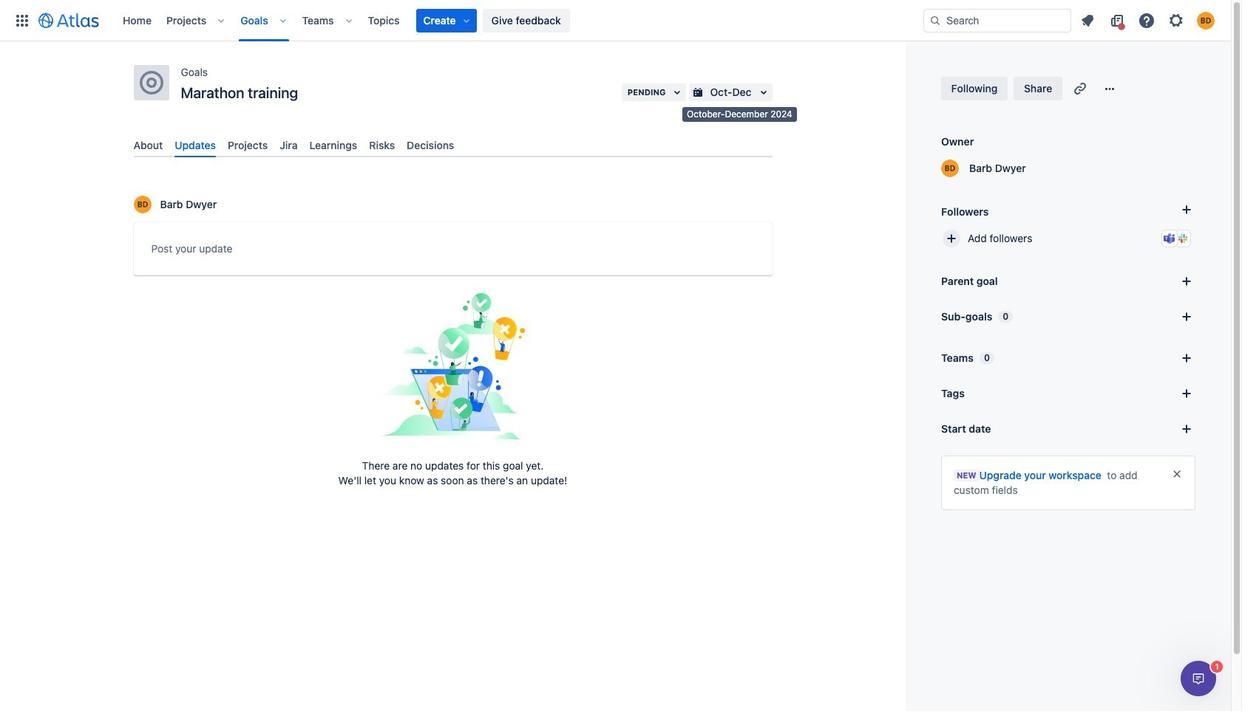 Task type: vqa. For each thing, say whether or not it's contained in the screenshot.
heading associated with third townsquare icon from the bottom
no



Task type: locate. For each thing, give the bounding box(es) containing it.
tab list
[[128, 133, 778, 158]]

slack logo showing nan channels are connected to this goal image
[[1177, 233, 1189, 245]]

add team image
[[1178, 350, 1195, 367]]

account image
[[1197, 11, 1215, 29]]

tooltip
[[682, 107, 797, 122]]

more icon image
[[1101, 80, 1119, 98]]

goal icon image
[[139, 71, 163, 95]]

banner
[[0, 0, 1231, 41]]

None search field
[[923, 9, 1071, 32]]

settings image
[[1167, 11, 1185, 29]]

add tag image
[[1178, 385, 1195, 403]]

dialog
[[1181, 662, 1216, 697]]

search image
[[929, 14, 941, 26]]



Task type: describe. For each thing, give the bounding box(es) containing it.
add follower image
[[943, 230, 960, 248]]

Main content area, start typing to enter text. text field
[[151, 240, 754, 263]]

notifications image
[[1079, 11, 1096, 29]]

switch to... image
[[13, 11, 31, 29]]

msteams logo showing  channels are connected to this goal image
[[1164, 233, 1175, 245]]

add a follower image
[[1178, 201, 1195, 219]]

help image
[[1138, 11, 1156, 29]]

set start date image
[[1178, 421, 1195, 438]]

top element
[[9, 0, 923, 41]]

Search field
[[923, 9, 1071, 32]]

close banner image
[[1171, 469, 1183, 481]]



